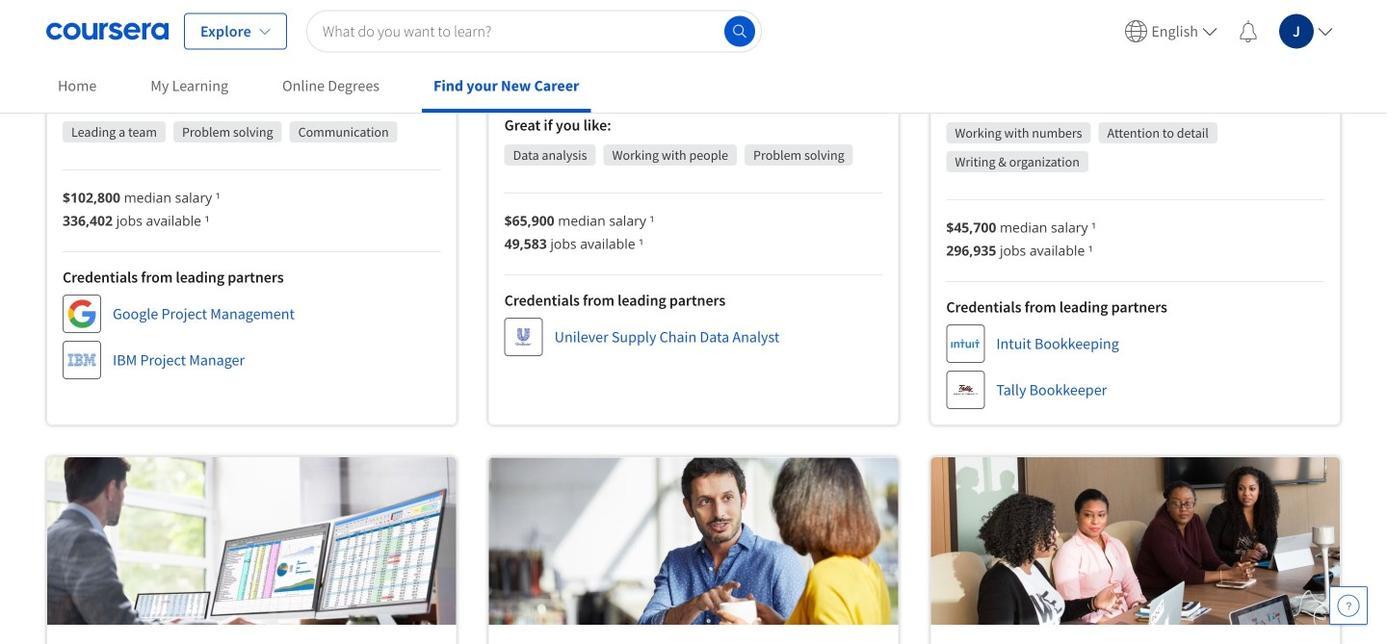 Task type: vqa. For each thing, say whether or not it's contained in the screenshot.
status on the right of the page
no



Task type: describe. For each thing, give the bounding box(es) containing it.
coursera image
[[46, 16, 169, 47]]



Task type: locate. For each thing, give the bounding box(es) containing it.
None search field
[[306, 10, 762, 53]]

menu
[[1117, 0, 1341, 63]]

What do you want to learn? text field
[[306, 10, 762, 53]]

help center image
[[1338, 595, 1361, 618]]



